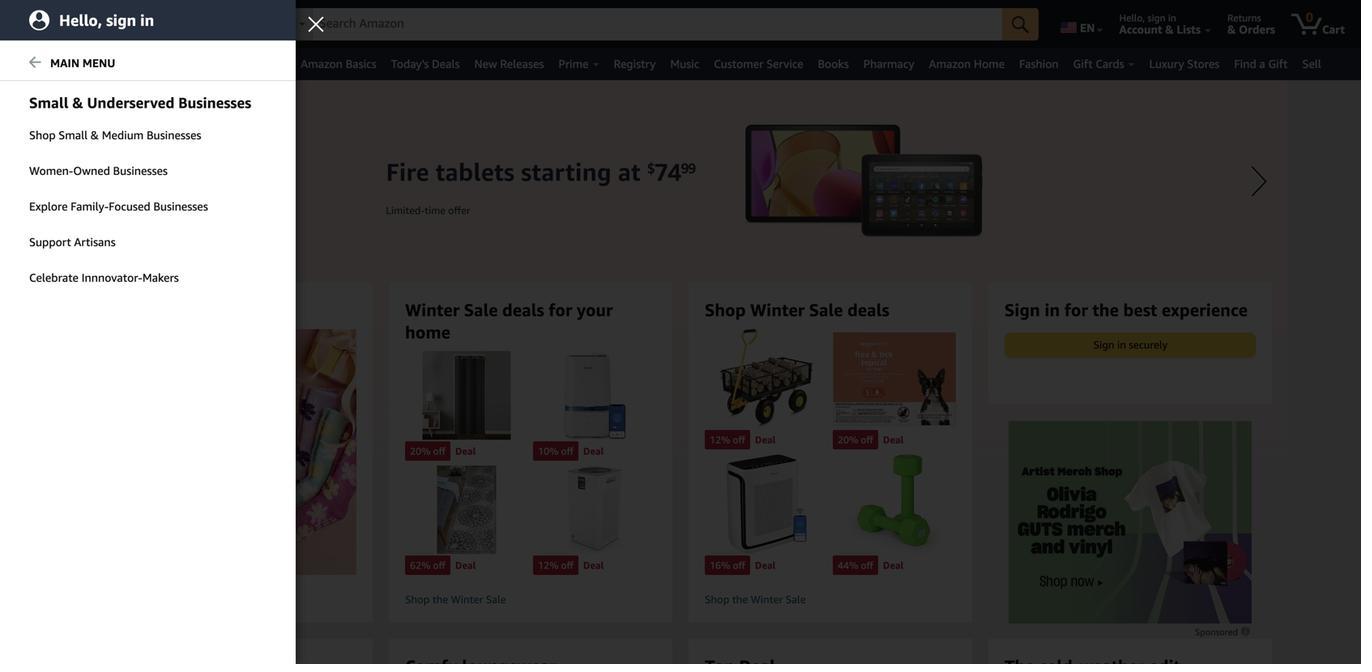 Task type: vqa. For each thing, say whether or not it's contained in the screenshot.
this
no



Task type: describe. For each thing, give the bounding box(es) containing it.
& for account
[[1166, 23, 1174, 36]]

women-
[[29, 164, 73, 177]]

small & underserved businesses
[[29, 94, 251, 111]]

find a gift link
[[1227, 53, 1296, 75]]

sign for sign in securely
[[1094, 339, 1115, 351]]

support artisans link
[[0, 225, 296, 259]]

pharmacy
[[864, 57, 915, 71]]

registry link
[[607, 53, 663, 75]]

joydeco door curtain closet door, closet curtain for open closet, closet curtains for bedroom closet door, door curtains for doorways privacy bedroom(40wx78l) image
[[405, 351, 528, 440]]

20% off for the amazon basics flea and tick topical treatment for small dogs (5 -22 pounds), 6 count (previously solimo) image
[[838, 435, 874, 446]]

rugshop modern floral circles design for living room,bedroom,home office,kitchen non shedding runner rug 2' x 7' 2" gray image
[[405, 466, 528, 554]]

deal for vevor steel garden cart, heavy duty 900 lbs capacity, with removable mesh sides to convert into flatbed, utility metal wagon with 180° rotating handle and 10 in tires, perfect for farm, yard image
[[755, 435, 776, 446]]

books
[[818, 57, 849, 71]]

0 horizontal spatial hello,
[[59, 11, 102, 30]]

levoit 4l smart cool mist humidifier for home bedroom with essential oils, customize humidity for baby & plants, app & voice control, schedule, timer, last up to 40hrs, whisper quiet, handle design image
[[533, 351, 656, 440]]

en
[[1080, 21, 1095, 34]]

makers
[[143, 271, 179, 284]]

prime
[[559, 57, 589, 71]]

find a gift
[[1235, 57, 1288, 71]]

artisans
[[74, 235, 116, 249]]

amazon home
[[929, 57, 1005, 71]]

sale inside winter sale deals for your home
[[464, 300, 498, 320]]

explore family-focused businesses link
[[0, 190, 296, 224]]

& for returns
[[1228, 23, 1236, 36]]

women-owned businesses link
[[0, 154, 296, 188]]

deal for levoit 4l smart cool mist humidifier for home bedroom with essential oils, customize humidity for baby & plants, app & voice control, schedule, timer, last up to 40hrs, whisper quiet, handle design image
[[583, 446, 604, 457]]

experience
[[1162, 300, 1248, 320]]

shop the winter sale for shop winter sale deals
[[705, 594, 806, 606]]

shop down 62%
[[405, 594, 430, 606]]

deal for the amazon basics flea and tick topical treatment for small dogs (5 -22 pounds), 6 count (previously solimo) image
[[883, 435, 904, 446]]

service
[[767, 57, 804, 71]]

main
[[50, 56, 80, 70]]

20% off for joydeco door curtain closet door, closet curtain for open closet, closet curtains for bedroom closet door, door curtains for doorways privacy bedroom(40wx78l) image
[[410, 446, 446, 457]]

vevor steel garden cart, heavy duty 900 lbs capacity, with removable mesh sides to convert into flatbed, utility metal wagon with 180° rotating handle and 10 in tires, perfect for farm, yard image
[[705, 329, 828, 429]]

20% for the amazon basics flea and tick topical treatment for small dogs (5 -22 pounds), 6 count (previously solimo) image
[[838, 435, 859, 446]]

securely
[[1129, 339, 1168, 351]]

44% off
[[838, 560, 874, 571]]

customer
[[714, 57, 764, 71]]

basics
[[346, 57, 377, 71]]

amazon for amazon home
[[929, 57, 971, 71]]

care
[[106, 57, 129, 71]]

shop inside "link"
[[29, 128, 56, 142]]

sponsored
[[1195, 627, 1241, 638]]

10% off
[[538, 446, 574, 457]]

sponsored ad element
[[1009, 421, 1252, 624]]

& for small
[[72, 94, 83, 111]]

support artisans
[[29, 235, 116, 249]]

2 gift from the left
[[1269, 57, 1288, 71]]

2 deals from the left
[[848, 300, 890, 320]]

off for the amazon basics flea and tick topical treatment for small dogs (5 -22 pounds), 6 count (previously solimo) image
[[861, 435, 874, 446]]

hello, sign in link
[[0, 0, 296, 41]]

deals inside winter sale deals for your home
[[502, 300, 544, 320]]

best
[[1124, 300, 1158, 320]]

none submit inside "navigation" navigation
[[1003, 8, 1039, 41]]

medical care link
[[56, 53, 147, 75]]

businesses
[[178, 94, 251, 111]]

shop down 16%
[[705, 594, 730, 606]]

menu
[[83, 56, 115, 70]]

medical
[[64, 57, 103, 71]]

2 vertical spatial businesses
[[153, 200, 208, 213]]

deal for levoit air purifiers for home large room up to 1900 ft² in 1 hr with washable filters, air quality monitor, smart wifi, hepa filter captures allergies, pet hair, smoke, pollen in bedroom, vital 200s image
[[755, 560, 776, 571]]

off for kenmore pm3020 air purifiers with h13 true hepa filter, covers up to 1500 sq.foot, 24db silentclean 3-stage hepa filtration system, 5 speeds for home large room, kitchens & bedroom image
[[561, 560, 574, 571]]

fire tablets starting at $74.99. limited-time offer. image
[[73, 80, 1289, 567]]

amazon basics flea and tick topical treatment for small dogs (5 -22 pounds), 6 count (previously solimo) image
[[833, 329, 956, 429]]

Search Amazon text field
[[313, 9, 1003, 40]]

amazon image
[[15, 15, 93, 39]]

luxury stores link
[[1142, 53, 1227, 75]]

innnovator-
[[82, 271, 143, 284]]

medium
[[102, 128, 144, 142]]

explore family-focused businesses
[[29, 200, 208, 213]]

returns & orders
[[1228, 12, 1276, 36]]

women-owned businesses
[[29, 164, 168, 177]]

home
[[405, 322, 451, 342]]

62% off
[[410, 560, 446, 571]]

0 horizontal spatial sign
[[106, 11, 136, 30]]

off for levoit 4l smart cool mist humidifier for home bedroom with essential oils, customize humidity for baby & plants, app & voice control, schedule, timer, last up to 40hrs, whisper quiet, handle design image
[[561, 446, 574, 457]]

main menu
[[50, 56, 115, 70]]

winter sale deals for your home
[[405, 300, 613, 342]]

releases
[[500, 57, 544, 71]]

celebrate
[[29, 271, 79, 284]]

main menu link
[[0, 46, 296, 81]]

sell
[[1303, 57, 1322, 71]]

the for winter sale deals for your home
[[433, 594, 448, 606]]

sponsored link
[[1195, 625, 1252, 640]]

medical care
[[64, 57, 129, 71]]

all button
[[9, 49, 56, 80]]

sign in for the best experience
[[1005, 300, 1248, 320]]

1 gift from the left
[[1074, 57, 1093, 71]]

en link
[[1051, 4, 1111, 45]]

returns
[[1228, 12, 1262, 24]]

deal for kenmore pm3020 air purifiers with h13 true hepa filter, covers up to 1500 sq.foot, 24db silentclean 3-stage hepa filtration system, 5 speeds for home large room, kitchens & bedroom image
[[583, 560, 604, 571]]

new releases
[[474, 57, 544, 71]]

today's
[[391, 57, 429, 71]]

leave feedback on sponsored ad element
[[1195, 627, 1252, 638]]

celebrate innnovator-makers link
[[0, 261, 296, 295]]

celebrate innnovator-makers
[[29, 271, 179, 284]]

cart
[[1323, 23, 1345, 36]]

& inside "link"
[[91, 128, 99, 142]]

luxury stores
[[1150, 57, 1220, 71]]

20% for joydeco door curtain closet door, closet curtain for open closet, closet curtains for bedroom closet door, door curtains for doorways privacy bedroom(40wx78l) image
[[410, 446, 431, 457]]

12% for vevor steel garden cart, heavy duty 900 lbs capacity, with removable mesh sides to convert into flatbed, utility metal wagon with 180° rotating handle and 10 in tires, perfect for farm, yard image
[[710, 435, 730, 446]]

sign inside "navigation" navigation
[[1148, 12, 1166, 24]]

0 horizontal spatial hello, sign in
[[59, 11, 154, 30]]

music
[[670, 57, 700, 71]]

none search field inside "navigation" navigation
[[271, 8, 1039, 42]]



Task type: locate. For each thing, give the bounding box(es) containing it.
account
[[1120, 23, 1163, 36]]

1 horizontal spatial sign
[[1148, 12, 1166, 24]]

hello, up main menu
[[59, 11, 102, 30]]

1 deals from the left
[[502, 300, 544, 320]]

account & lists
[[1120, 23, 1201, 36]]

20% down joydeco door curtain closet door, closet curtain for open closet, closet curtains for bedroom closet door, door curtains for doorways privacy bedroom(40wx78l) image
[[410, 446, 431, 457]]

sign for sign in for the best experience
[[1005, 300, 1040, 320]]

None search field
[[271, 8, 1039, 42]]

your
[[577, 300, 613, 320]]

shop the winter sale down 16% off
[[705, 594, 806, 606]]

deals up the amazon basics flea and tick topical treatment for small dogs (5 -22 pounds), 6 count (previously solimo) image
[[848, 300, 890, 320]]

1 vertical spatial 12%
[[538, 560, 559, 571]]

in
[[140, 11, 154, 30], [1169, 12, 1177, 24], [1045, 300, 1060, 320], [1118, 339, 1127, 351]]

deal
[[755, 435, 776, 446], [883, 435, 904, 446], [455, 446, 476, 457], [583, 446, 604, 457], [455, 560, 476, 571], [583, 560, 604, 571], [755, 560, 776, 571], [883, 560, 904, 571]]

amazon for amazon basics
[[301, 57, 343, 71]]

2 for from the left
[[1065, 300, 1088, 320]]

for
[[549, 300, 573, 320], [1065, 300, 1088, 320]]

for inside winter sale deals for your home
[[549, 300, 573, 320]]

1 horizontal spatial sign
[[1094, 339, 1115, 351]]

12% off down kenmore pm3020 air purifiers with h13 true hepa filter, covers up to 1500 sq.foot, 24db silentclean 3-stage hepa filtration system, 5 speeds for home large room, kitchens & bedroom image
[[538, 560, 574, 571]]

1 amazon from the left
[[301, 57, 343, 71]]

off for vevor steel garden cart, heavy duty 900 lbs capacity, with removable mesh sides to convert into flatbed, utility metal wagon with 180° rotating handle and 10 in tires, perfect for farm, yard image
[[733, 435, 746, 446]]

12% off down vevor steel garden cart, heavy duty 900 lbs capacity, with removable mesh sides to convert into flatbed, utility metal wagon with 180° rotating handle and 10 in tires, perfect for farm, yard image
[[710, 435, 746, 446]]

explore
[[29, 200, 68, 213]]

gift cards link
[[1066, 53, 1142, 75]]

underserved
[[87, 94, 175, 111]]

None submit
[[1003, 8, 1039, 41]]

1 vertical spatial 12% off
[[538, 560, 574, 571]]

delivering
[[124, 12, 169, 24]]

gift right the a
[[1269, 57, 1288, 71]]

0
[[1306, 9, 1314, 25]]

0 horizontal spatial gift
[[1074, 57, 1093, 71]]

deal right 62% off
[[455, 560, 476, 571]]

deals
[[502, 300, 544, 320], [848, 300, 890, 320]]

off down kenmore pm3020 air purifiers with h13 true hepa filter, covers up to 1500 sq.foot, 24db silentclean 3-stage hepa filtration system, 5 speeds for home large room, kitchens & bedroom image
[[561, 560, 574, 571]]

the for shop winter sale deals
[[732, 594, 748, 606]]

off for rugshop modern floral circles design for living room,bedroom,home office,kitchen non shedding runner rug 2' x 7' 2" gray image
[[433, 560, 446, 571]]

new
[[474, 57, 497, 71]]

0 horizontal spatial for
[[549, 300, 573, 320]]

stores
[[1188, 57, 1220, 71]]

& right small
[[72, 94, 83, 111]]

1 horizontal spatial the
[[732, 594, 748, 606]]

cards
[[1096, 57, 1125, 71]]

fashion link
[[1012, 53, 1066, 75]]

shop winter sale deals
[[705, 300, 890, 320]]

10%
[[538, 446, 559, 457]]

1 horizontal spatial 12%
[[710, 435, 730, 446]]

cap barbell neoprene dumbbell weights, 8 lb pair, shamrock image
[[833, 455, 956, 554]]

2 shop the winter sale from the left
[[705, 594, 806, 606]]

registry
[[614, 57, 656, 71]]

businesses
[[147, 128, 201, 142], [113, 164, 168, 177], [153, 200, 208, 213]]

1 vertical spatial businesses
[[113, 164, 168, 177]]

0 vertical spatial businesses
[[147, 128, 201, 142]]

sign in securely link
[[1006, 333, 1255, 357]]

amazon left basics
[[301, 57, 343, 71]]

16%
[[710, 560, 730, 571]]

focused
[[109, 200, 150, 213]]

0 horizontal spatial amazon
[[301, 57, 343, 71]]

0 horizontal spatial 12% off
[[538, 560, 574, 571]]

levoit air purifiers for home large room up to 1900 ft² in 1 hr with washable filters, air quality monitor, smart wifi, hepa filter captures allergies, pet hair, smoke, pollen in bedroom, vital 200s image
[[705, 455, 828, 554]]

today's deals
[[391, 57, 460, 71]]

07430
[[223, 12, 251, 24]]

deal right 16% off
[[755, 560, 776, 571]]

for left best
[[1065, 300, 1088, 320]]

2 shop the winter sale link from the left
[[705, 593, 956, 607]]

for left your
[[549, 300, 573, 320]]

& inside returns & orders
[[1228, 23, 1236, 36]]

1 horizontal spatial shop the winter sale link
[[705, 593, 956, 607]]

shop the winter sale link for shop winter sale deals
[[705, 593, 956, 607]]

shop the winter sale down 62% off
[[405, 594, 506, 606]]

businesses inside "link"
[[147, 128, 201, 142]]

fashion
[[1020, 57, 1059, 71]]

mahwah
[[183, 12, 220, 24]]

shop small & medium businesses
[[29, 128, 201, 142]]

12% for kenmore pm3020 air purifiers with h13 true hepa filter, covers up to 1500 sq.foot, 24db silentclean 3-stage hepa filtration system, 5 speeds for home large room, kitchens & bedroom image
[[538, 560, 559, 571]]

the down 16% off
[[732, 594, 748, 606]]

0 horizontal spatial 12%
[[538, 560, 559, 571]]

deal down vevor steel garden cart, heavy duty 900 lbs capacity, with removable mesh sides to convert into flatbed, utility metal wagon with 180° rotating handle and 10 in tires, perfect for farm, yard image
[[755, 435, 776, 446]]

amazon
[[301, 57, 343, 71], [929, 57, 971, 71]]

off right 16%
[[733, 560, 746, 571]]

1 shop the winter sale from the left
[[405, 594, 506, 606]]

customer service link
[[707, 53, 811, 75]]

12% down vevor steel garden cart, heavy duty 900 lbs capacity, with removable mesh sides to convert into flatbed, utility metal wagon with 180° rotating handle and 10 in tires, perfect for farm, yard image
[[710, 435, 730, 446]]

the left best
[[1093, 300, 1119, 320]]

1 horizontal spatial gift
[[1269, 57, 1288, 71]]

20% down the amazon basics flea and tick topical treatment for small dogs (5 -22 pounds), 6 count (previously solimo) image
[[838, 435, 859, 446]]

deal for the 'cap barbell neoprene dumbbell weights, 8 lb pair, shamrock' image
[[883, 560, 904, 571]]

shop the winter sale link
[[405, 593, 656, 607], [705, 593, 956, 607]]

sale
[[464, 300, 498, 320], [809, 300, 843, 320], [486, 594, 506, 606], [786, 594, 806, 606]]

1 for from the left
[[549, 300, 573, 320]]

owned
[[73, 164, 110, 177]]

customer service
[[714, 57, 804, 71]]

update
[[124, 23, 163, 36]]

lists
[[1177, 23, 1201, 36]]

20% off down joydeco door curtain closet door, closet curtain for open closet, closet curtains for bedroom closet door, door curtains for doorways privacy bedroom(40wx78l) image
[[410, 446, 446, 457]]

music link
[[663, 53, 707, 75]]

1 horizontal spatial 20%
[[838, 435, 859, 446]]

the
[[1093, 300, 1119, 320], [433, 594, 448, 606], [732, 594, 748, 606]]

hello, sign in left lists
[[1120, 12, 1177, 24]]

main content containing winter sale deals for your home
[[0, 80, 1362, 665]]

amazon left the home
[[929, 57, 971, 71]]

the down 62% off
[[433, 594, 448, 606]]

off down the amazon basics flea and tick topical treatment for small dogs (5 -22 pounds), 6 count (previously solimo) image
[[861, 435, 874, 446]]

16% off
[[710, 560, 746, 571]]

amazon basics link
[[294, 53, 384, 75]]

businesses up women-owned businesses link
[[147, 128, 201, 142]]

winter
[[405, 300, 460, 320], [750, 300, 805, 320], [451, 594, 483, 606], [751, 594, 783, 606]]

0 vertical spatial sign
[[1005, 300, 1040, 320]]

winter inside winter sale deals for your home
[[405, 300, 460, 320]]

1 horizontal spatial for
[[1065, 300, 1088, 320]]

shop left the small
[[29, 128, 56, 142]]

amazon basics
[[301, 57, 377, 71]]

pharmacy link
[[856, 53, 922, 75]]

businesses down shop small & medium businesses "link"
[[113, 164, 168, 177]]

off right 62%
[[433, 560, 446, 571]]

gift left cards
[[1074, 57, 1093, 71]]

0 horizontal spatial the
[[433, 594, 448, 606]]

1 horizontal spatial 20% off
[[838, 435, 874, 446]]

hello, right en
[[1120, 12, 1145, 24]]

shop the winter sale for winter sale deals for your home
[[405, 594, 506, 606]]

hello, inside "navigation" navigation
[[1120, 12, 1145, 24]]

off down vevor steel garden cart, heavy duty 900 lbs capacity, with removable mesh sides to convert into flatbed, utility metal wagon with 180° rotating handle and 10 in tires, perfect for farm, yard image
[[733, 435, 746, 446]]

prime link
[[551, 53, 607, 75]]

1 shop the winter sale link from the left
[[405, 593, 656, 607]]

small
[[29, 94, 69, 111]]

deal down the amazon basics flea and tick topical treatment for small dogs (5 -22 pounds), 6 count (previously solimo) image
[[883, 435, 904, 446]]

12% down kenmore pm3020 air purifiers with h13 true hepa filter, covers up to 1500 sq.foot, 24db silentclean 3-stage hepa filtration system, 5 speeds for home large room, kitchens & bedroom image
[[538, 560, 559, 571]]

sign
[[1005, 300, 1040, 320], [1094, 339, 1115, 351]]

all
[[34, 58, 49, 71]]

& left lists
[[1166, 23, 1174, 36]]

new releases link
[[467, 53, 551, 75]]

amazon home link
[[922, 53, 1012, 75]]

orders
[[1239, 23, 1276, 36]]

12% off for vevor steel garden cart, heavy duty 900 lbs capacity, with removable mesh sides to convert into flatbed, utility metal wagon with 180° rotating handle and 10 in tires, perfect for farm, yard image
[[710, 435, 746, 446]]

family-
[[71, 200, 109, 213]]

deal down kenmore pm3020 air purifiers with h13 true hepa filter, covers up to 1500 sq.foot, 24db silentclean 3-stage hepa filtration system, 5 speeds for home large room, kitchens & bedroom image
[[583, 560, 604, 571]]

1 horizontal spatial 12% off
[[710, 435, 746, 446]]

1 horizontal spatial deals
[[848, 300, 890, 320]]

0 vertical spatial 12%
[[710, 435, 730, 446]]

off down joydeco door curtain closet door, closet curtain for open closet, closet curtains for bedroom closet door, door curtains for doorways privacy bedroom(40wx78l) image
[[433, 446, 446, 457]]

deal for rugshop modern floral circles design for living room,bedroom,home office,kitchen non shedding runner rug 2' x 7' 2" gray image
[[455, 560, 476, 571]]

off right 10% on the left of page
[[561, 446, 574, 457]]

kenmore pm3020 air purifiers with h13 true hepa filter, covers up to 1500 sq.foot, 24db silentclean 3-stage hepa filtration system, 5 speeds for home large room, kitchens & bedroom image
[[533, 466, 656, 554]]

off for joydeco door curtain closet door, closet curtain for open closet, closet curtains for bedroom closet door, door curtains for doorways privacy bedroom(40wx78l) image
[[433, 446, 446, 457]]

deal right 44% off in the right of the page
[[883, 560, 904, 571]]

gift cards
[[1074, 57, 1125, 71]]

0 horizontal spatial shop the winter sale
[[405, 594, 506, 606]]

shop the winter sale link for winter sale deals for your home
[[405, 593, 656, 607]]

shop up vevor steel garden cart, heavy duty 900 lbs capacity, with removable mesh sides to convert into flatbed, utility metal wagon with 180° rotating handle and 10 in tires, perfect for farm, yard image
[[705, 300, 746, 320]]

& left orders
[[1228, 23, 1236, 36]]

in inside "navigation" navigation
[[1169, 12, 1177, 24]]

hello, sign in inside "navigation" navigation
[[1120, 12, 1177, 24]]

sign
[[106, 11, 136, 30], [1148, 12, 1166, 24]]

location
[[166, 23, 209, 36]]

1 horizontal spatial shop the winter sale
[[705, 594, 806, 606]]

2 horizontal spatial the
[[1093, 300, 1119, 320]]

off right '44%'
[[861, 560, 874, 571]]

12% off
[[710, 435, 746, 446], [538, 560, 574, 571]]

sell link
[[1296, 53, 1329, 75]]

deal right 10% off
[[583, 446, 604, 457]]

0 vertical spatial 12% off
[[710, 435, 746, 446]]

support
[[29, 235, 71, 249]]

deal for joydeco door curtain closet door, closet curtain for open closet, closet curtains for bedroom closet door, door curtains for doorways privacy bedroom(40wx78l) image
[[455, 446, 476, 457]]

hello,
[[59, 11, 102, 30], [1120, 12, 1145, 24]]

books link
[[811, 53, 856, 75]]

shop small & medium businesses link
[[0, 118, 296, 152]]

today's deals link
[[384, 53, 467, 75]]

deals left your
[[502, 300, 544, 320]]

0 horizontal spatial deals
[[502, 300, 544, 320]]

0 horizontal spatial sign
[[1005, 300, 1040, 320]]

62%
[[410, 560, 431, 571]]

1 horizontal spatial amazon
[[929, 57, 971, 71]]

0 horizontal spatial 20% off
[[410, 446, 446, 457]]

hello, sign in up "menu"
[[59, 11, 154, 30]]

sign left lists
[[1148, 12, 1166, 24]]

20% off down the amazon basics flea and tick topical treatment for small dogs (5 -22 pounds), 6 count (previously solimo) image
[[838, 435, 874, 446]]

shop winter sale deals image
[[78, 329, 384, 575]]

1 vertical spatial sign
[[1094, 339, 1115, 351]]

hello, sign in
[[59, 11, 154, 30], [1120, 12, 1177, 24]]

to
[[171, 12, 180, 24]]

12%
[[710, 435, 730, 446], [538, 560, 559, 571]]

44%
[[838, 560, 859, 571]]

small
[[59, 128, 88, 142]]

0 horizontal spatial shop the winter sale link
[[405, 593, 656, 607]]

& right the small
[[91, 128, 99, 142]]

off for the 'cap barbell neoprene dumbbell weights, 8 lb pair, shamrock' image
[[861, 560, 874, 571]]

delivering to mahwah 07430 update location
[[124, 12, 251, 36]]

0 horizontal spatial 20%
[[410, 446, 431, 457]]

navigation navigation
[[0, 0, 1362, 80]]

main content
[[0, 80, 1362, 665]]

1 horizontal spatial hello,
[[1120, 12, 1145, 24]]

deal down joydeco door curtain closet door, closet curtain for open closet, closet curtains for bedroom closet door, door curtains for doorways privacy bedroom(40wx78l) image
[[455, 446, 476, 457]]

businesses down women-owned businesses link
[[153, 200, 208, 213]]

luxury
[[1150, 57, 1185, 71]]

a
[[1260, 57, 1266, 71]]

1 horizontal spatial hello, sign in
[[1120, 12, 1177, 24]]

find
[[1235, 57, 1257, 71]]

2 amazon from the left
[[929, 57, 971, 71]]

off for levoit air purifiers for home large room up to 1900 ft² in 1 hr with washable filters, air quality monitor, smart wifi, hepa filter captures allergies, pet hair, smoke, pollen in bedroom, vital 200s image
[[733, 560, 746, 571]]

sign up the care
[[106, 11, 136, 30]]

12% off for kenmore pm3020 air purifiers with h13 true hepa filter, covers up to 1500 sq.foot, 24db silentclean 3-stage hepa filtration system, 5 speeds for home large room, kitchens & bedroom image
[[538, 560, 574, 571]]



